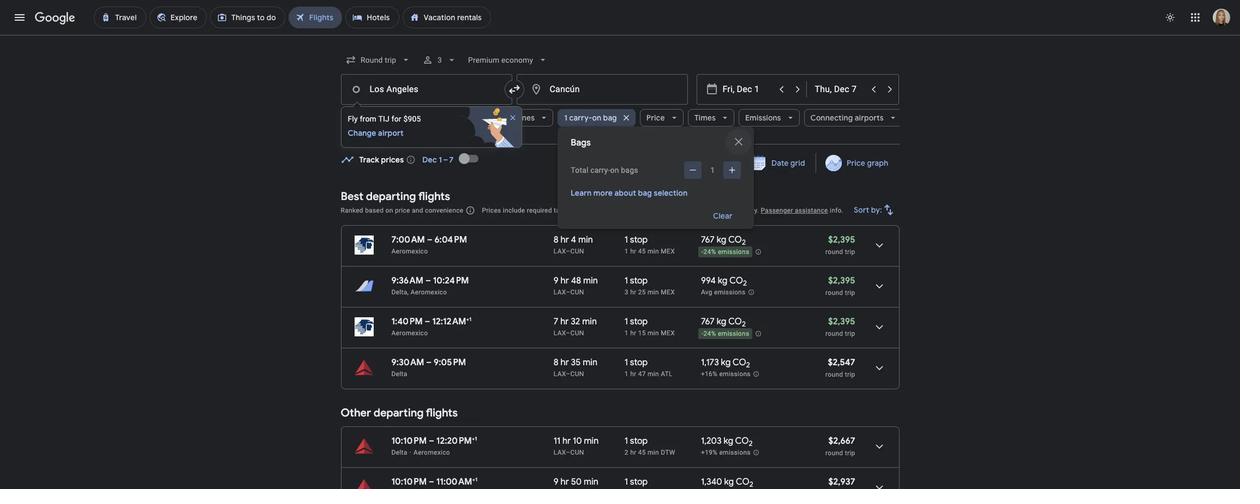 Task type: vqa. For each thing, say whether or not it's contained in the screenshot.
Coffee button
no



Task type: describe. For each thing, give the bounding box(es) containing it.
total duration 9 hr 50 min. element
[[554, 477, 625, 489]]

1 carry-on bag
[[564, 113, 617, 123]]

+ for 12:20 pm
[[472, 435, 475, 442]]

6 1 stop flight. element from the top
[[625, 477, 648, 489]]

1 inside 1 stop 3 hr 25 min mex
[[625, 276, 628, 286]]

9 hr 48 min lax – cun
[[554, 276, 598, 296]]

+ right taxes
[[572, 207, 576, 214]]

none search field containing bags
[[341, 47, 902, 229]]

total duration 8 hr 35 min. element
[[554, 357, 625, 370]]

1 stop 1 hr 15 min mex
[[625, 316, 675, 337]]

1,173 kg co 2
[[701, 357, 750, 370]]

price graph button
[[819, 153, 897, 173]]

trip for 8 hr 35 min
[[845, 371, 855, 379]]

+ for 12:12 am
[[466, 316, 469, 323]]

Departure time: 7:00 AM. text field
[[391, 235, 425, 246]]

min inside 8 hr 4 min lax – cun
[[578, 235, 593, 246]]

2395 US dollars text field
[[828, 316, 855, 327]]

1 stop flight. element for 8 hr 4 min
[[625, 235, 648, 247]]

2 for 7 hr 32 min
[[742, 320, 746, 329]]

stop for 1 stop 1 hr 47 min atl
[[630, 357, 648, 368]]

$2,547
[[828, 357, 855, 368]]

1 down adults.
[[625, 235, 628, 246]]

2 for 9 hr 48 min
[[743, 279, 747, 288]]

swap origin and destination. image
[[508, 83, 521, 96]]

767 kg co 2 for 7 hr 32 min
[[701, 316, 746, 329]]

include
[[503, 207, 525, 214]]

1 inside popup button
[[564, 113, 568, 123]]

flight details. leaves los angeles international airport at 10:10 pm on friday, december 1 and arrives at cancun international airport at 11:00 am on saturday, december 2. image
[[866, 475, 892, 489]]

prices include required taxes + fees for 3 adults.
[[482, 207, 630, 214]]

bag fees button
[[698, 207, 725, 214]]

adults.
[[609, 207, 630, 214]]

1 up layover (1 of 1) is a 1 hr 47 min layover at hartsfield-jackson atlanta international airport in atlanta. element
[[625, 357, 628, 368]]

based
[[365, 207, 384, 214]]

ranked based on price and convenience
[[341, 207, 463, 214]]

departing for best
[[366, 190, 416, 204]]

learn
[[571, 188, 592, 198]]

1 up bag fees 'button'
[[711, 166, 715, 175]]

1 down total duration 8 hr 4 min. element
[[625, 248, 628, 255]]

kg right "1,340"
[[724, 477, 734, 488]]

total carry-on bags
[[571, 166, 638, 175]]

dtw
[[661, 449, 675, 457]]

hr inside 8 hr 4 min lax – cun
[[561, 235, 569, 246]]

1 stop flight. element for 9 hr 48 min
[[625, 276, 648, 288]]

1:40 pm – 12:12 am + 1
[[391, 316, 472, 327]]

Arrival time: 10:24 PM. text field
[[433, 276, 469, 286]]

bag for about
[[638, 188, 652, 198]]

track
[[359, 155, 379, 165]]

3 inside 1 stop 3 hr 25 min mex
[[625, 289, 628, 296]]

1 inside 1 stop 2 hr 45 min dtw
[[625, 436, 628, 447]]

track prices
[[359, 155, 404, 165]]

kg for 7 hr 32 min
[[717, 316, 726, 327]]

tij
[[378, 115, 390, 123]]

about
[[615, 188, 636, 198]]

round for 8 hr 4 min
[[826, 248, 843, 256]]

– inside 7 hr 32 min lax – cun
[[566, 330, 570, 337]]

other departing flights
[[341, 406, 458, 420]]

layover (1 of 1) is a 2 hr 45 min layover at detroit metropolitan wayne county airport in detroit. element
[[625, 448, 696, 457]]

$2,937
[[829, 477, 855, 488]]

convenience
[[425, 207, 463, 214]]

price
[[395, 207, 410, 214]]

on for price
[[385, 207, 393, 214]]

1 down 1 stop 2 hr 45 min dtw
[[625, 477, 628, 488]]

45 for 11 hr 10 min
[[638, 449, 646, 457]]

$2,395 round trip for 7 hr 32 min
[[826, 316, 855, 338]]

7 hr 32 min lax – cun
[[554, 316, 597, 337]]

stop for 1 stop 1 hr 45 min mex
[[630, 235, 648, 246]]

atl
[[661, 370, 673, 378]]

layover (1 of 1) is a 3 hr 25 min layover at mexico city international airport in mexico city. element
[[625, 288, 696, 297]]

kg for 8 hr 4 min
[[717, 235, 726, 246]]

prices
[[381, 155, 404, 165]]

clear button
[[700, 203, 745, 229]]

cun for 4
[[570, 248, 584, 255]]

delta inside the 9:30 am – 9:05 pm delta
[[391, 370, 407, 378]]

hr inside 1 stop 1 hr 47 min atl
[[630, 370, 636, 378]]

stop for 1 stop 3 hr 25 min mex
[[630, 276, 648, 286]]

1 inside 10:10 pm – 12:20 pm + 1
[[475, 435, 477, 442]]

total duration 9 hr 48 min. element
[[554, 276, 625, 288]]

50
[[571, 477, 582, 488]]

– inside 8 hr 4 min lax – cun
[[566, 248, 570, 255]]

fly from tij for $905 change airport
[[348, 115, 421, 138]]

total duration 11 hr 10 min. element
[[554, 436, 625, 448]]

– inside the 8 hr 35 min lax – cun
[[566, 370, 570, 378]]

round for 9 hr 48 min
[[826, 289, 843, 297]]

hr left 50
[[561, 477, 569, 488]]

1 stop or fewer
[[425, 113, 478, 123]]

airport
[[378, 128, 404, 138]]

Departure time: 10:10 PM. text field
[[391, 477, 427, 488]]

airlines
[[508, 113, 535, 123]]

price for price graph
[[847, 158, 865, 168]]

aeromexico inside 7:00 am – 6:04 pm aeromexico
[[391, 248, 428, 255]]

price graph
[[847, 158, 889, 168]]

– inside the 9:30 am – 9:05 pm delta
[[426, 357, 432, 368]]

carry- for total
[[590, 166, 610, 175]]

1 – 7
[[439, 155, 454, 165]]

1 up layover (1 of 1) is a 1 hr 15 min layover at mexico city international airport in mexico city. element
[[625, 316, 628, 327]]

prices
[[482, 207, 501, 214]]

min right 50
[[584, 477, 598, 488]]

Return text field
[[815, 75, 865, 104]]

7:00 am – 6:04 pm aeromexico
[[391, 235, 467, 255]]

sort
[[854, 205, 869, 215]]

2 for 8 hr 35 min
[[746, 361, 750, 370]]

aeromexico down 10:10 pm – 12:20 pm + 1
[[414, 449, 450, 457]]

emissions
[[745, 113, 781, 123]]

$2,395 round trip for 9 hr 48 min
[[826, 276, 855, 297]]

co for 7 hr 32 min
[[728, 316, 742, 327]]

9 for 9 hr 50 min
[[554, 477, 559, 488]]

round for 11 hr 10 min
[[826, 450, 843, 457]]

aeromexico down 1:40 pm text field
[[391, 330, 428, 337]]

9:36 am – 10:24 pm delta, aeromexico
[[391, 276, 469, 296]]

2 for 11 hr 10 min
[[749, 439, 753, 449]]

flight details. leaves los angeles international airport at 9:36 am on friday, december 1 and arrives at cancun international airport at 10:24 pm on friday, december 1. image
[[866, 273, 892, 300]]

– inside 9 hr 48 min lax – cun
[[566, 289, 570, 296]]

1 stop 1 hr 45 min mex
[[625, 235, 675, 255]]

3 button
[[418, 47, 462, 73]]

min inside the 8 hr 35 min lax – cun
[[583, 357, 597, 368]]

11:00 am
[[436, 477, 472, 488]]

for inside fly from tij for $905 change airport
[[392, 115, 401, 123]]

+16% emissions
[[701, 371, 751, 378]]

min inside 1 stop 1 hr 47 min atl
[[648, 370, 659, 378]]

– inside 10:10 pm – 12:20 pm + 1
[[429, 436, 434, 447]]

date grid button
[[743, 153, 814, 173]]

767 for 7 hr 32 min
[[701, 316, 715, 327]]

9:36 am
[[391, 276, 423, 286]]

lax for 8 hr 4 min
[[554, 248, 566, 255]]

8 for 8 hr 4 min
[[554, 235, 559, 246]]

1 inside 1:40 pm – 12:12 am + 1
[[469, 316, 472, 323]]

graph
[[867, 158, 889, 168]]

airlines button
[[501, 105, 553, 131]]

– inside 11 hr 10 min lax – cun
[[566, 449, 570, 457]]

find the best price region
[[341, 146, 899, 182]]

flights for best departing flights
[[418, 190, 450, 204]]

min inside 1 stop 1 hr 15 min mex
[[648, 330, 659, 337]]

carry- for 1
[[569, 113, 592, 123]]

mex for 7 hr 32 min
[[661, 330, 675, 337]]

min inside 1 stop 1 hr 45 min mex
[[648, 248, 659, 255]]

on for bag
[[592, 113, 601, 123]]

48
[[571, 276, 581, 286]]

4
[[571, 235, 576, 246]]

main menu image
[[13, 11, 26, 24]]

2 for 8 hr 4 min
[[742, 238, 746, 247]]

15
[[638, 330, 646, 337]]

1,340 kg co
[[701, 477, 749, 488]]

leaves los angeles international airport at 9:36 am on friday, december 1 and arrives at cancun international airport at 10:24 pm on friday, december 1. element
[[391, 276, 469, 286]]

2395 US dollars text field
[[828, 235, 855, 246]]

kg for 9 hr 48 min
[[718, 276, 728, 286]]

price button
[[640, 105, 683, 131]]

flights for other departing flights
[[426, 406, 458, 420]]

Arrival time: 12:20 PM on  Saturday, December 2. text field
[[436, 435, 477, 447]]

required
[[527, 207, 552, 214]]

none text field inside search box
[[516, 74, 688, 105]]

all filters (2)
[[361, 113, 405, 123]]

ranked
[[341, 207, 363, 214]]

hr inside the 8 hr 35 min lax – cun
[[561, 357, 569, 368]]

– inside 1:40 pm – 12:12 am + 1
[[425, 316, 430, 327]]

aeromexico inside 9:36 am – 10:24 pm delta, aeromexico
[[411, 289, 447, 296]]

avg emissions
[[701, 289, 746, 296]]

price for price
[[646, 113, 665, 123]]

co right "1,340"
[[736, 477, 749, 488]]

connecting airports button
[[804, 105, 902, 131]]

sort by: button
[[849, 197, 899, 223]]

more
[[594, 188, 613, 198]]

min inside 1 stop 3 hr 25 min mex
[[648, 289, 659, 296]]

change airport button
[[348, 128, 421, 139]]

total duration 8 hr 4 min. element
[[554, 235, 625, 247]]

co for 11 hr 10 min
[[735, 436, 749, 447]]

9:05 pm
[[434, 357, 466, 368]]

+19%
[[701, 449, 718, 457]]

stop for 1 stop
[[630, 477, 648, 488]]

8 hr 35 min lax – cun
[[554, 357, 597, 378]]

trip for 11 hr 10 min
[[845, 450, 855, 457]]

45 for 8 hr 4 min
[[638, 248, 646, 255]]

leaves los angeles international airport at 10:10 pm on friday, december 1 and arrives at cancun international airport at 12:20 pm on saturday, december 2. element
[[391, 435, 477, 447]]

times button
[[688, 105, 734, 131]]

$2,395 round trip for 8 hr 4 min
[[826, 235, 855, 256]]

assistance
[[795, 207, 828, 214]]

lax for 7 hr 32 min
[[554, 330, 566, 337]]

learn more about bag selection link
[[571, 188, 688, 198]]

1,203 kg co 2
[[701, 436, 753, 449]]

flight details. leaves los angeles international airport at 10:10 pm on friday, december 1 and arrives at cancun international airport at 12:20 pm on saturday, december 2. image
[[866, 434, 892, 460]]

lax for 9 hr 48 min
[[554, 289, 566, 296]]

35
[[571, 357, 581, 368]]

$2,667 round trip
[[826, 436, 855, 457]]

departing for other
[[374, 406, 424, 420]]

Arrival time: 11:00 AM on  Saturday, December 2. text field
[[436, 476, 477, 488]]



Task type: locate. For each thing, give the bounding box(es) containing it.
min inside 9 hr 48 min lax – cun
[[583, 276, 598, 286]]

None text field
[[341, 74, 512, 105]]

hr inside 1 stop 3 hr 25 min mex
[[630, 289, 636, 296]]

$2,395 for 9 hr 48 min
[[828, 276, 855, 286]]

1 10:10 pm from the top
[[391, 436, 427, 447]]

cun down 10
[[570, 449, 584, 457]]

2937 US dollars text field
[[829, 477, 855, 488]]

connecting
[[811, 113, 853, 123]]

1 vertical spatial departing
[[374, 406, 424, 420]]

2547 US dollars text field
[[828, 357, 855, 368]]

+ inside 10:10 pm – 11:00 am + 1
[[472, 476, 475, 483]]

min right 32
[[582, 316, 597, 327]]

emissions down the 1,203 kg co 2
[[719, 449, 751, 457]]

2 horizontal spatial on
[[610, 166, 619, 175]]

filters
[[372, 113, 393, 123]]

3 1 stop flight. element from the top
[[625, 316, 648, 329]]

24%
[[704, 248, 716, 256], [704, 330, 716, 338]]

co up +19% emissions
[[735, 436, 749, 447]]

carry- right total
[[590, 166, 610, 175]]

1 delta from the top
[[391, 370, 407, 378]]

1 left 47
[[625, 370, 628, 378]]

-24% emissions for 7 hr 32 min
[[702, 330, 749, 338]]

kg inside 1,173 kg co 2
[[721, 357, 731, 368]]

0 vertical spatial 767 kg co 2
[[701, 235, 746, 247]]

lax for 11 hr 10 min
[[554, 449, 566, 457]]

learn more about tracked prices image
[[406, 155, 416, 165]]

1 stop
[[625, 477, 648, 488]]

lax up 7
[[554, 289, 566, 296]]

5 1 stop flight. element from the top
[[625, 436, 648, 448]]

2 45 from the top
[[638, 449, 646, 457]]

$2,395 round trip up $2,395 text field
[[826, 276, 855, 297]]

4 round from the top
[[826, 371, 843, 379]]

flight details. leaves los angeles international airport at 1:40 pm on friday, december 1 and arrives at cancun international airport at 12:12 am on saturday, december 2. image
[[866, 314, 892, 340]]

1 -24% emissions from the top
[[702, 248, 749, 256]]

0 vertical spatial 767
[[701, 235, 715, 246]]

on left 'bags'
[[610, 166, 619, 175]]

round down $2,395 text field
[[826, 330, 843, 338]]

emissions
[[718, 248, 749, 256], [714, 289, 746, 296], [718, 330, 749, 338], [719, 371, 751, 378], [719, 449, 751, 457]]

10:10 pm for 11:00 am
[[391, 477, 427, 488]]

-24% emissions up 1,173 kg co 2
[[702, 330, 749, 338]]

25
[[638, 289, 646, 296]]

price
[[646, 113, 665, 123], [847, 158, 865, 168]]

45 inside 1 stop 2 hr 45 min dtw
[[638, 449, 646, 457]]

2 horizontal spatial bag
[[698, 207, 710, 214]]

cun down 32
[[570, 330, 584, 337]]

1 round from the top
[[826, 248, 843, 256]]

lax inside 9 hr 48 min lax – cun
[[554, 289, 566, 296]]

total duration 7 hr 32 min. element
[[554, 316, 625, 329]]

trip down $2,395 text box
[[845, 248, 855, 256]]

4 1 stop flight. element from the top
[[625, 357, 648, 370]]

best departing flights
[[341, 190, 450, 204]]

+ down the 10:24 pm
[[466, 316, 469, 323]]

0 vertical spatial mex
[[661, 248, 675, 255]]

2 vertical spatial $2,395
[[828, 316, 855, 327]]

on inside the 1 carry-on bag popup button
[[592, 113, 601, 123]]

stop for 1 stop 2 hr 45 min dtw
[[630, 436, 648, 447]]

0 vertical spatial 3
[[437, 56, 442, 64]]

2 9 from the top
[[554, 477, 559, 488]]

flights
[[418, 190, 450, 204], [426, 406, 458, 420]]

1 vertical spatial 10:10 pm
[[391, 477, 427, 488]]

date grid
[[771, 158, 805, 168]]

2 vertical spatial $2,395 round trip
[[826, 316, 855, 338]]

24% for 7 hr 32 min
[[704, 330, 716, 338]]

– right departure time: 10:10 pm. text field at the left bottom of page
[[429, 477, 434, 488]]

1 lax from the top
[[554, 248, 566, 255]]

1 vertical spatial $2,395
[[828, 276, 855, 286]]

1 stop flight. element up 15
[[625, 316, 648, 329]]

co for 8 hr 4 min
[[728, 235, 742, 246]]

bag inside popup button
[[603, 113, 617, 123]]

Arrival time: 9:05 PM. text field
[[434, 357, 466, 368]]

mex for 9 hr 48 min
[[661, 289, 675, 296]]

2395 US dollars text field
[[828, 276, 855, 286]]

0 horizontal spatial for
[[392, 115, 401, 123]]

12:20 pm
[[436, 436, 472, 447]]

1 vertical spatial 767 kg co 2
[[701, 316, 746, 329]]

loading results progress bar
[[0, 35, 1240, 37]]

5 trip from the top
[[845, 450, 855, 457]]

1 - from the top
[[702, 248, 704, 256]]

0 vertical spatial price
[[646, 113, 665, 123]]

1 inside popup button
[[425, 113, 428, 123]]

10
[[573, 436, 582, 447]]

lax down total duration 8 hr 4 min. element
[[554, 248, 566, 255]]

trip for 7 hr 32 min
[[845, 330, 855, 338]]

24% up the 994
[[704, 248, 716, 256]]

2 trip from the top
[[845, 289, 855, 297]]

on for bags
[[610, 166, 619, 175]]

2667 US dollars text field
[[828, 436, 855, 447]]

change appearance image
[[1157, 4, 1183, 31]]

2 24% from the top
[[704, 330, 716, 338]]

aeromexico down 7:00 am text field
[[391, 248, 428, 255]]

lax inside 8 hr 4 min lax – cun
[[554, 248, 566, 255]]

stop inside 1 stop 1 hr 47 min atl
[[630, 357, 648, 368]]

10:10 pm inside 10:10 pm – 11:00 am + 1
[[391, 477, 427, 488]]

hr up 1 stop
[[630, 449, 636, 457]]

mex inside 1 stop 3 hr 25 min mex
[[661, 289, 675, 296]]

1 stop flight. element down adults.
[[625, 235, 648, 247]]

2 - from the top
[[702, 330, 704, 338]]

1 mex from the top
[[661, 248, 675, 255]]

cun inside the 8 hr 35 min lax – cun
[[570, 370, 584, 378]]

0 horizontal spatial price
[[646, 113, 665, 123]]

main content containing best departing flights
[[341, 146, 899, 489]]

2 delta from the top
[[391, 449, 407, 457]]

7
[[554, 316, 558, 327]]

co inside 994 kg co 2
[[729, 276, 743, 286]]

hr left 48
[[561, 276, 569, 286]]

45 inside 1 stop 1 hr 45 min mex
[[638, 248, 646, 255]]

9 hr 50 min
[[554, 477, 598, 488]]

1 1 stop flight. element from the top
[[625, 235, 648, 247]]

2 inside 994 kg co 2
[[743, 279, 747, 288]]

delta
[[391, 370, 407, 378], [391, 449, 407, 457]]

767 for 8 hr 4 min
[[701, 235, 715, 246]]

min left dtw
[[648, 449, 659, 457]]

12:12 am
[[432, 316, 466, 327]]

+ down arrival time: 12:20 pm on  saturday, december 2. text box
[[472, 476, 475, 483]]

8 left 35
[[554, 357, 559, 368]]

-24% emissions up 994 kg co 2
[[702, 248, 749, 256]]

10:10 pm down 10:10 pm text field
[[391, 477, 427, 488]]

0 horizontal spatial fees
[[578, 207, 591, 214]]

1 stop 1 hr 47 min atl
[[625, 357, 673, 378]]

10:10 pm down other departing flights
[[391, 436, 427, 447]]

kg for 8 hr 35 min
[[721, 357, 731, 368]]

min inside 1 stop 2 hr 45 min dtw
[[648, 449, 659, 457]]

8
[[554, 235, 559, 246], [554, 357, 559, 368]]

1 carry-on bag button
[[558, 105, 636, 131]]

10:10 pm for 12:20 pm
[[391, 436, 427, 447]]

0 vertical spatial for
[[392, 115, 401, 123]]

8 for 8 hr 35 min
[[554, 357, 559, 368]]

lax inside the 8 hr 35 min lax – cun
[[554, 370, 566, 378]]

1
[[425, 113, 428, 123], [564, 113, 568, 123], [711, 166, 715, 175], [625, 235, 628, 246], [625, 248, 628, 255], [625, 276, 628, 286], [469, 316, 472, 323], [625, 316, 628, 327], [625, 330, 628, 337], [625, 357, 628, 368], [625, 370, 628, 378], [475, 435, 477, 442], [625, 436, 628, 447], [475, 476, 477, 483], [625, 477, 628, 488]]

2 vertical spatial 3
[[625, 289, 628, 296]]

leaves los angeles international airport at 10:10 pm on friday, december 1 and arrives at cancun international airport at 11:00 am on saturday, december 2. element
[[391, 476, 477, 488]]

2 -24% emissions from the top
[[702, 330, 749, 338]]

cun inside 7 hr 32 min lax – cun
[[570, 330, 584, 337]]

- for 7 hr 32 min
[[702, 330, 704, 338]]

None text field
[[516, 74, 688, 105]]

– down total duration 8 hr 35 min. element
[[566, 370, 570, 378]]

stop down the layover (1 of 1) is a 2 hr 45 min layover at detroit metropolitan wayne county airport in detroit. element
[[630, 477, 648, 488]]

main content
[[341, 146, 899, 489]]

selection
[[654, 188, 688, 198]]

round for 7 hr 32 min
[[826, 330, 843, 338]]

avg
[[701, 289, 712, 296]]

- for 8 hr 4 min
[[702, 248, 704, 256]]

1 stop flight. element
[[625, 235, 648, 247], [625, 276, 648, 288], [625, 316, 648, 329], [625, 357, 648, 370], [625, 436, 648, 448], [625, 477, 648, 489]]

carry- up bags
[[569, 113, 592, 123]]

leaves los angeles international airport at 1:40 pm on friday, december 1 and arrives at cancun international airport at 12:12 am on saturday, december 2. element
[[391, 316, 472, 327]]

1 cun from the top
[[570, 248, 584, 255]]

11 hr 10 min lax – cun
[[554, 436, 599, 457]]

1 left 15
[[625, 330, 628, 337]]

 image
[[410, 449, 411, 457]]

2
[[742, 238, 746, 247], [743, 279, 747, 288], [742, 320, 746, 329], [746, 361, 750, 370], [749, 439, 753, 449], [625, 449, 628, 457]]

round down $2,547 text field
[[826, 371, 843, 379]]

1 24% from the top
[[704, 248, 716, 256]]

3 cun from the top
[[570, 330, 584, 337]]

stop inside 1 stop 3 hr 25 min mex
[[630, 276, 648, 286]]

767 down clear button
[[701, 235, 715, 246]]

Departure time: 9:30 AM. text field
[[391, 357, 424, 368]]

min right 4
[[578, 235, 593, 246]]

1 stop flight. element up 47
[[625, 357, 648, 370]]

1 stop flight. element for 7 hr 32 min
[[625, 316, 648, 329]]

0 vertical spatial -24% emissions
[[702, 248, 749, 256]]

hr inside 1 stop 1 hr 45 min mex
[[630, 248, 636, 255]]

connecting airports
[[811, 113, 884, 123]]

1 horizontal spatial bag
[[638, 188, 652, 198]]

Departure time: 10:10 PM. text field
[[391, 436, 427, 447]]

round down $2,395 text box
[[826, 248, 843, 256]]

+19% emissions
[[701, 449, 751, 457]]

1 stop flight. element for 8 hr 35 min
[[625, 357, 648, 370]]

stop inside popup button
[[430, 113, 446, 123]]

3 lax from the top
[[554, 330, 566, 337]]

1 8 from the top
[[554, 235, 559, 246]]

hr inside 1 stop 1 hr 15 min mex
[[630, 330, 636, 337]]

min right 47
[[648, 370, 659, 378]]

round for 8 hr 35 min
[[826, 371, 843, 379]]

8 inside the 8 hr 35 min lax – cun
[[554, 357, 559, 368]]

dec
[[422, 155, 437, 165]]

emissions for 994
[[714, 289, 746, 296]]

mex
[[661, 248, 675, 255], [661, 289, 675, 296], [661, 330, 675, 337]]

3 trip from the top
[[845, 330, 855, 338]]

+16%
[[701, 371, 718, 378]]

carry- inside popup button
[[569, 113, 592, 123]]

stop for 1 stop or fewer
[[430, 113, 446, 123]]

2 down avg emissions
[[742, 320, 746, 329]]

10:24 pm
[[433, 276, 469, 286]]

stop inside 1 stop 2 hr 45 min dtw
[[630, 436, 648, 447]]

trip down $2,395 text field
[[845, 330, 855, 338]]

– inside 9:36 am – 10:24 pm delta, aeromexico
[[426, 276, 431, 286]]

cun inside 8 hr 4 min lax – cun
[[570, 248, 584, 255]]

cun down 4
[[570, 248, 584, 255]]

1 vertical spatial 24%
[[704, 330, 716, 338]]

1 horizontal spatial price
[[847, 158, 865, 168]]

10:10 pm – 12:20 pm + 1
[[391, 435, 477, 447]]

None search field
[[341, 47, 902, 229]]

layover (1 of 1) is a 1 hr 15 min layover at mexico city international airport in mexico city. element
[[625, 329, 696, 338]]

- up the 994
[[702, 248, 704, 256]]

0 vertical spatial departing
[[366, 190, 416, 204]]

lax down 11
[[554, 449, 566, 457]]

trip inside "$2,667 round trip"
[[845, 450, 855, 457]]

kg for 11 hr 10 min
[[724, 436, 733, 447]]

+ for 11:00 am
[[472, 476, 475, 483]]

close dialog image
[[732, 135, 745, 148]]

co inside 1,173 kg co 2
[[733, 357, 746, 368]]

None field
[[341, 50, 416, 70], [464, 50, 553, 70], [341, 50, 416, 70], [464, 50, 553, 70]]

co
[[728, 235, 742, 246], [729, 276, 743, 286], [728, 316, 742, 327], [733, 357, 746, 368], [735, 436, 749, 447], [736, 477, 749, 488]]

emissions for 1,173
[[719, 371, 751, 378]]

- up 1,173
[[702, 330, 704, 338]]

1 vertical spatial 767
[[701, 316, 715, 327]]

1 vertical spatial 45
[[638, 449, 646, 457]]

stop up layover (1 of 1) is a 1 hr 45 min layover at mexico city international airport in mexico city. 'element'
[[630, 235, 648, 246]]

1 up the layover (1 of 1) is a 2 hr 45 min layover at detroit metropolitan wayne county airport in detroit. element
[[625, 436, 628, 447]]

2 vertical spatial on
[[385, 207, 393, 214]]

1 horizontal spatial 3
[[603, 207, 607, 214]]

1 inside 10:10 pm – 11:00 am + 1
[[475, 476, 477, 483]]

Departure text field
[[723, 75, 773, 104]]

price left times
[[646, 113, 665, 123]]

1 stop or fewer button
[[418, 105, 497, 131]]

round down 2395 us dollars text box
[[826, 289, 843, 297]]

0 vertical spatial on
[[592, 113, 601, 123]]

2 767 from the top
[[701, 316, 715, 327]]

kg inside 994 kg co 2
[[718, 276, 728, 286]]

9 for 9 hr 48 min lax – cun
[[554, 276, 559, 286]]

change
[[348, 128, 376, 138]]

stop left or
[[430, 113, 446, 123]]

cun for 35
[[570, 370, 584, 378]]

mex inside 1 stop 1 hr 15 min mex
[[661, 330, 675, 337]]

bags
[[571, 137, 591, 148]]

0 vertical spatial 10:10 pm
[[391, 436, 427, 447]]

1 right $905
[[425, 113, 428, 123]]

layover (1 of 1) is a 1 hr 47 min layover at hartsfield-jackson atlanta international airport in atlanta. element
[[625, 370, 696, 379]]

leaves los angeles international airport at 7:00 am on friday, december 1 and arrives at cancun international airport at 6:04 pm on friday, december 1. element
[[391, 235, 467, 246]]

$2,395 round trip up $2,547 text field
[[826, 316, 855, 338]]

0 vertical spatial bag
[[603, 113, 617, 123]]

1 right 12:12 am
[[469, 316, 472, 323]]

Arrival time: 12:12 AM on  Saturday, December 2. text field
[[432, 316, 472, 327]]

767 kg co 2 for 8 hr 4 min
[[701, 235, 746, 247]]

0 vertical spatial carry-
[[569, 113, 592, 123]]

8 hr 4 min lax – cun
[[554, 235, 593, 255]]

min inside 7 hr 32 min lax – cun
[[582, 316, 597, 327]]

fees left may
[[712, 207, 725, 214]]

hr left 15
[[630, 330, 636, 337]]

2 fees from the left
[[712, 207, 725, 214]]

2 inside 1 stop 2 hr 45 min dtw
[[625, 449, 628, 457]]

stop inside 1 stop 1 hr 45 min mex
[[630, 235, 648, 246]]

flight details. leaves los angeles international airport at 7:00 am on friday, december 1 and arrives at cancun international airport at 6:04 pm on friday, december 1. image
[[866, 232, 892, 259]]

0 vertical spatial $2,395 round trip
[[826, 235, 855, 256]]

– inside 10:10 pm – 11:00 am + 1
[[429, 477, 434, 488]]

hr inside 11 hr 10 min lax – cun
[[563, 436, 571, 447]]

2 up avg emissions
[[743, 279, 747, 288]]

airports
[[855, 113, 884, 123]]

bag for on
[[603, 113, 617, 123]]

0 vertical spatial delta
[[391, 370, 407, 378]]

$2,395 for 8 hr 4 min
[[828, 235, 855, 246]]

cun
[[570, 248, 584, 255], [570, 289, 584, 296], [570, 330, 584, 337], [570, 370, 584, 378], [570, 449, 584, 457]]

stop inside 1 stop 1 hr 15 min mex
[[630, 316, 648, 327]]

round
[[826, 248, 843, 256], [826, 289, 843, 297], [826, 330, 843, 338], [826, 371, 843, 379], [826, 450, 843, 457]]

lax inside 11 hr 10 min lax – cun
[[554, 449, 566, 457]]

5 cun from the top
[[570, 449, 584, 457]]

1:40 pm
[[391, 316, 423, 327]]

767 kg co 2 down clear button
[[701, 235, 746, 247]]

2 lax from the top
[[554, 289, 566, 296]]

total
[[571, 166, 588, 175]]

0 vertical spatial 8
[[554, 235, 559, 246]]

+ inside 10:10 pm – 12:20 pm + 1
[[472, 435, 475, 442]]

0 vertical spatial flights
[[418, 190, 450, 204]]

2 $2,395 round trip from the top
[[826, 276, 855, 297]]

trip inside $2,547 round trip
[[845, 371, 855, 379]]

1 stop flight. element down the layover (1 of 1) is a 2 hr 45 min layover at detroit metropolitan wayne county airport in detroit. element
[[625, 477, 648, 489]]

hr inside 1 stop 2 hr 45 min dtw
[[630, 449, 636, 457]]

for right tij
[[392, 115, 401, 123]]

passenger assistance button
[[761, 207, 828, 214]]

date
[[771, 158, 788, 168]]

+
[[572, 207, 576, 214], [466, 316, 469, 323], [472, 435, 475, 442], [472, 476, 475, 483]]

1 767 from the top
[[701, 235, 715, 246]]

cun for 48
[[570, 289, 584, 296]]

9:30 am
[[391, 357, 424, 368]]

emissions for 1,203
[[719, 449, 751, 457]]

3 mex from the top
[[661, 330, 675, 337]]

fees down learn
[[578, 207, 591, 214]]

3
[[437, 56, 442, 64], [603, 207, 607, 214], [625, 289, 628, 296]]

1 vertical spatial price
[[847, 158, 865, 168]]

1 stop 3 hr 25 min mex
[[625, 276, 675, 296]]

1 horizontal spatial for
[[593, 207, 601, 214]]

1 stop flight. element up 1 stop
[[625, 436, 648, 448]]

apply.
[[741, 207, 759, 214]]

10:10 pm
[[391, 436, 427, 447], [391, 477, 427, 488]]

10:10 pm inside 10:10 pm – 12:20 pm + 1
[[391, 436, 427, 447]]

Arrival time: 6:04 PM. text field
[[435, 235, 467, 246]]

1 stop flight. element up 25
[[625, 276, 648, 288]]

kg inside the 1,203 kg co 2
[[724, 436, 733, 447]]

price left the graph
[[847, 158, 865, 168]]

– down total duration 7 hr 32 min. element
[[566, 330, 570, 337]]

cun down 35
[[570, 370, 584, 378]]

best
[[341, 190, 363, 204]]

5 lax from the top
[[554, 449, 566, 457]]

on left price at the left
[[385, 207, 393, 214]]

1 vertical spatial flights
[[426, 406, 458, 420]]

45 up 1 stop 3 hr 25 min mex
[[638, 248, 646, 255]]

departing up 10:10 pm text field
[[374, 406, 424, 420]]

9 left 48
[[554, 276, 559, 286]]

– inside 7:00 am – 6:04 pm aeromexico
[[427, 235, 432, 246]]

8 inside 8 hr 4 min lax – cun
[[554, 235, 559, 246]]

1 stop flight. element for 11 hr 10 min
[[625, 436, 648, 448]]

0 vertical spatial 24%
[[704, 248, 716, 256]]

trip for 9 hr 48 min
[[845, 289, 855, 297]]

1 $2,395 from the top
[[828, 235, 855, 246]]

2 horizontal spatial 3
[[625, 289, 628, 296]]

5 round from the top
[[826, 450, 843, 457]]

1 vertical spatial delta
[[391, 449, 407, 457]]

$2,395 for 7 hr 32 min
[[828, 316, 855, 327]]

0 horizontal spatial 3
[[437, 56, 442, 64]]

4 lax from the top
[[554, 370, 566, 378]]

all filters (2) button
[[341, 105, 414, 131]]

–
[[427, 235, 432, 246], [566, 248, 570, 255], [426, 276, 431, 286], [566, 289, 570, 296], [425, 316, 430, 327], [566, 330, 570, 337], [426, 357, 432, 368], [566, 370, 570, 378], [429, 436, 434, 447], [566, 449, 570, 457], [429, 477, 434, 488]]

1 $2,395 round trip from the top
[[826, 235, 855, 256]]

1 vertical spatial 9
[[554, 477, 559, 488]]

learn more about ranking image
[[466, 206, 475, 216]]

0 vertical spatial 45
[[638, 248, 646, 255]]

1 vertical spatial on
[[610, 166, 619, 175]]

1 767 kg co 2 from the top
[[701, 235, 746, 247]]

24% up 1,173
[[704, 330, 716, 338]]

2 mex from the top
[[661, 289, 675, 296]]

round inside $2,547 round trip
[[826, 371, 843, 379]]

trip down 2395 us dollars text box
[[845, 289, 855, 297]]

11
[[554, 436, 560, 447]]

1 right airlines popup button
[[564, 113, 568, 123]]

4 trip from the top
[[845, 371, 855, 379]]

$2,395 round trip up 2395 us dollars text box
[[826, 235, 855, 256]]

carry-
[[569, 113, 592, 123], [590, 166, 610, 175]]

1 vertical spatial mex
[[661, 289, 675, 296]]

cun inside 11 hr 10 min lax – cun
[[570, 449, 584, 457]]

1 vertical spatial bag
[[638, 188, 652, 198]]

1 right 11:00 am
[[475, 476, 477, 483]]

lax for 8 hr 35 min
[[554, 370, 566, 378]]

767
[[701, 235, 715, 246], [701, 316, 715, 327]]

1 9 from the top
[[554, 276, 559, 286]]

2 vertical spatial mex
[[661, 330, 675, 337]]

1 trip from the top
[[845, 248, 855, 256]]

trip for 8 hr 4 min
[[845, 248, 855, 256]]

and
[[412, 207, 423, 214]]

dec 1 – 7
[[422, 155, 454, 165]]

min inside 11 hr 10 min lax – cun
[[584, 436, 599, 447]]

2 cun from the top
[[570, 289, 584, 296]]

3 inside popup button
[[437, 56, 442, 64]]

– left "arrival time: 6:04 pm." text field
[[427, 235, 432, 246]]

47
[[638, 370, 646, 378]]

emissions up 994 kg co 2
[[718, 248, 749, 256]]

sort by:
[[854, 205, 882, 215]]

lax
[[554, 248, 566, 255], [554, 289, 566, 296], [554, 330, 566, 337], [554, 370, 566, 378], [554, 449, 566, 457]]

2 vertical spatial bag
[[698, 207, 710, 214]]

2 up 1 stop
[[625, 449, 628, 457]]

trip down $2,667 text box
[[845, 450, 855, 457]]

fewer
[[457, 113, 478, 123]]

emissions up 1,173 kg co 2
[[718, 330, 749, 338]]

hr inside 9 hr 48 min lax – cun
[[561, 276, 569, 286]]

learn more about bag selection
[[571, 188, 688, 198]]

cun for 10
[[570, 449, 584, 457]]

on
[[592, 113, 601, 123], [610, 166, 619, 175], [385, 207, 393, 214]]

8 left 4
[[554, 235, 559, 246]]

round inside "$2,667 round trip"
[[826, 450, 843, 457]]

cun for 32
[[570, 330, 584, 337]]

1 vertical spatial -24% emissions
[[702, 330, 749, 338]]

2 1 stop flight. element from the top
[[625, 276, 648, 288]]

kg down avg emissions
[[717, 316, 726, 327]]

leaves los angeles international airport at 9:30 am on friday, december 1 and arrives at cancun international airport at 9:05 pm on friday, december 1. element
[[391, 357, 466, 368]]

1 horizontal spatial on
[[592, 113, 601, 123]]

lax inside 7 hr 32 min lax – cun
[[554, 330, 566, 337]]

767 kg co 2 down avg emissions
[[701, 316, 746, 329]]

price inside popup button
[[646, 113, 665, 123]]

4 cun from the top
[[570, 370, 584, 378]]

3 round from the top
[[826, 330, 843, 338]]

1 vertical spatial carry-
[[590, 166, 610, 175]]

co for 9 hr 48 min
[[729, 276, 743, 286]]

1 vertical spatial 8
[[554, 357, 559, 368]]

1 vertical spatial $2,395 round trip
[[826, 276, 855, 297]]

1 fees from the left
[[578, 207, 591, 214]]

flights up convenience
[[418, 190, 450, 204]]

hr inside 7 hr 32 min lax – cun
[[560, 316, 569, 327]]

2 inside the 1,203 kg co 2
[[749, 439, 753, 449]]

24% for 8 hr 4 min
[[704, 248, 716, 256]]

lax down total duration 8 hr 35 min. element
[[554, 370, 566, 378]]

2 round from the top
[[826, 289, 843, 297]]

2 up +19% emissions
[[749, 439, 753, 449]]

-24% emissions for 8 hr 4 min
[[702, 248, 749, 256]]

cun inside 9 hr 48 min lax – cun
[[570, 289, 584, 296]]

other
[[341, 406, 371, 420]]

2 $2,395 from the top
[[828, 276, 855, 286]]

min right 48
[[583, 276, 598, 286]]

1 vertical spatial 3
[[603, 207, 607, 214]]

flight details. leaves los angeles international airport at 9:30 am on friday, december 1 and arrives at cancun international airport at 9:05 pm on friday, december 1. image
[[866, 355, 892, 381]]

2 767 kg co 2 from the top
[[701, 316, 746, 329]]

1 vertical spatial -
[[702, 330, 704, 338]]

times
[[694, 113, 716, 123]]

3 $2,395 from the top
[[828, 316, 855, 327]]

all
[[361, 113, 371, 123]]

0 vertical spatial 9
[[554, 276, 559, 286]]

+ inside 1:40 pm – 12:12 am + 1
[[466, 316, 469, 323]]

co inside the 1,203 kg co 2
[[735, 436, 749, 447]]

hr left 4
[[561, 235, 569, 246]]

1 right the 12:20 pm
[[475, 435, 477, 442]]

32
[[571, 316, 580, 327]]

1,173
[[701, 357, 719, 368]]

co down clear button
[[728, 235, 742, 246]]

1 horizontal spatial fees
[[712, 207, 725, 214]]

round down $2,667 text box
[[826, 450, 843, 457]]

9 inside 9 hr 48 min lax – cun
[[554, 276, 559, 286]]

45 left dtw
[[638, 449, 646, 457]]

$2,395 left "flight details. leaves los angeles international airport at 9:36 am on friday, december 1 and arrives at cancun international airport at 10:24 pm on friday, december 1." icon
[[828, 276, 855, 286]]

layover (1 of 1) is a 1 hr 45 min layover at mexico city international airport in mexico city. element
[[625, 247, 696, 256]]

2 10:10 pm from the top
[[391, 477, 427, 488]]

Departure time: 9:36 AM. text field
[[391, 276, 423, 286]]

3 $2,395 round trip from the top
[[826, 316, 855, 338]]

fly
[[348, 115, 358, 123]]

mex for 8 hr 4 min
[[661, 248, 675, 255]]

1 vertical spatial for
[[593, 207, 601, 214]]

Departure time: 1:40 PM. text field
[[391, 316, 423, 327]]

stop up 47
[[630, 357, 648, 368]]

hr right 7
[[560, 316, 569, 327]]

close image
[[508, 113, 517, 122]]

(2)
[[395, 113, 405, 123]]

0 vertical spatial $2,395
[[828, 235, 855, 246]]

0 horizontal spatial on
[[385, 207, 393, 214]]

2 inside 1,173 kg co 2
[[746, 361, 750, 370]]

taxes
[[554, 207, 570, 214]]

co up avg emissions
[[729, 276, 743, 286]]

2 8 from the top
[[554, 357, 559, 368]]

0 vertical spatial -
[[702, 248, 704, 256]]

mex inside 1 stop 1 hr 45 min mex
[[661, 248, 675, 255]]

min
[[578, 235, 593, 246], [648, 248, 659, 255], [583, 276, 598, 286], [648, 289, 659, 296], [582, 316, 597, 327], [648, 330, 659, 337], [583, 357, 597, 368], [648, 370, 659, 378], [584, 436, 599, 447], [648, 449, 659, 457], [584, 477, 598, 488]]

co down avg emissions
[[728, 316, 742, 327]]

bags
[[621, 166, 638, 175]]

1 45 from the top
[[638, 248, 646, 255]]

stop for 1 stop 1 hr 15 min mex
[[630, 316, 648, 327]]

mex right 15
[[661, 330, 675, 337]]

0 horizontal spatial bag
[[603, 113, 617, 123]]

price inside button
[[847, 158, 865, 168]]

co for 8 hr 35 min
[[733, 357, 746, 368]]



